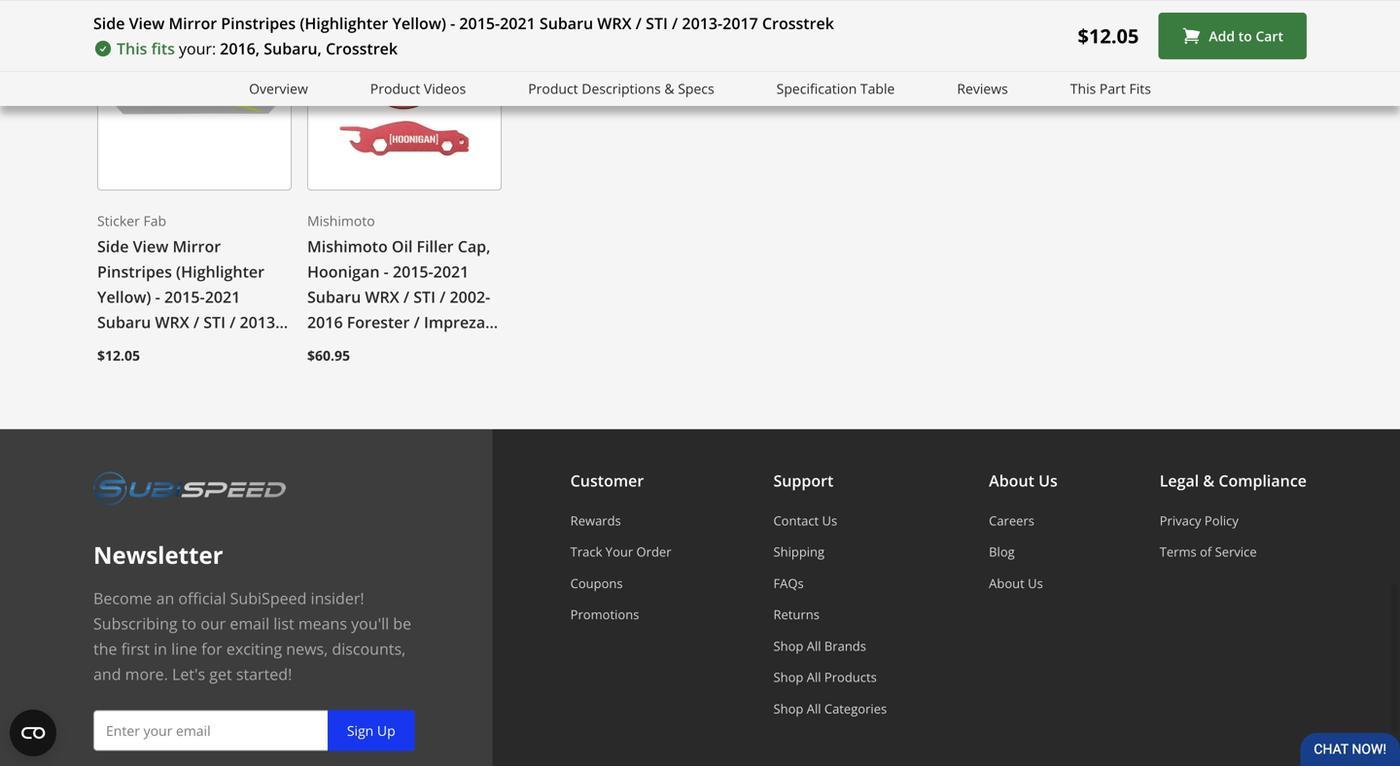 Task type: describe. For each thing, give the bounding box(es) containing it.
1 vertical spatial &
[[1203, 470, 1215, 491]]

about us link
[[989, 575, 1058, 592]]

rewards link
[[570, 512, 671, 529]]

shop for shop all products
[[774, 669, 804, 686]]

official
[[178, 588, 226, 609]]

track your order link
[[570, 543, 671, 561]]

list
[[274, 613, 294, 634]]

subaru inside sticker fab side view mirror pinstripes (highlighter yellow) - 2015-2021 subaru wrx / sti / 2013- 2017 crosstrek
[[97, 312, 151, 333]]

1 about us from the top
[[989, 470, 1058, 491]]

all for categories
[[807, 700, 821, 718]]

1 2016 from the top
[[307, 312, 343, 333]]

2015- inside sticker fab side view mirror pinstripes (highlighter yellow) - 2015-2021 subaru wrx / sti / 2013- 2017 crosstrek
[[164, 286, 205, 307]]

subispeed logo image
[[93, 468, 286, 509]]

Enter your email text field
[[93, 710, 415, 751]]

fits
[[1129, 79, 1151, 98]]

0 vertical spatial (highlighter
[[300, 13, 388, 34]]

shop all brands
[[774, 637, 866, 655]]

0 vertical spatial mirror
[[169, 13, 217, 34]]

service
[[1215, 543, 1257, 561]]

sti for 2013-
[[646, 13, 668, 34]]

fits
[[151, 38, 175, 59]]

mirror inside sticker fab side view mirror pinstripes (highlighter yellow) - 2015-2021 subaru wrx / sti / 2013- 2017 crosstrek
[[173, 236, 221, 257]]

(highlighter inside sticker fab side view mirror pinstripes (highlighter yellow) - 2015-2021 subaru wrx / sti / 2013- 2017 crosstrek
[[176, 261, 265, 282]]

2002-
[[450, 286, 490, 307]]

0 vertical spatial view
[[129, 13, 165, 34]]

shop all brands link
[[774, 637, 887, 655]]

sign up button
[[328, 710, 415, 751]]

specification
[[777, 79, 857, 98]]

up
[[377, 721, 395, 740]]

you'll
[[351, 613, 389, 634]]

descriptions
[[582, 79, 661, 98]]

this for this fits your: 2016, subaru, crosstrek
[[117, 38, 147, 59]]

categories
[[824, 700, 887, 718]]

coupons
[[570, 575, 623, 592]]

shop all categories link
[[774, 700, 887, 718]]

promotions link
[[570, 606, 671, 623]]

terms of service
[[1160, 543, 1257, 561]]

this part fits
[[1070, 79, 1151, 98]]

hoonigan
[[307, 261, 380, 282]]

policy
[[1205, 512, 1239, 529]]

wrx inside sticker fab side view mirror pinstripes (highlighter yellow) - 2015-2021 subaru wrx / sti / 2013- 2017 crosstrek
[[155, 312, 189, 333]]

returns
[[774, 606, 820, 623]]

$60.95
[[307, 346, 350, 365]]

cap,
[[458, 236, 491, 257]]

cart
[[1256, 26, 1284, 45]]

all for products
[[807, 669, 821, 686]]

shop for shop all categories
[[774, 700, 804, 718]]

fr-
[[391, 362, 414, 383]]

this for this part fits
[[1070, 79, 1096, 98]]

our
[[201, 613, 226, 634]]

forester
[[347, 312, 410, 333]]

& inside product descriptions & specs link
[[665, 79, 674, 98]]

for
[[201, 638, 222, 659]]

get
[[209, 664, 232, 684]]

careers
[[989, 512, 1035, 529]]

support
[[774, 470, 834, 491]]

specification table
[[777, 79, 895, 98]]

us for about us link
[[1028, 575, 1043, 592]]

subispeed
[[230, 588, 307, 609]]

2 about us from the top
[[989, 575, 1043, 592]]

shop all products link
[[774, 669, 887, 686]]

sticker
[[97, 211, 140, 230]]

discounts,
[[332, 638, 406, 659]]

2013- inside mishimoto mishimoto oil filler cap, hoonigan - 2015-2021 subaru wrx / sti / 2002- 2016 forester / impreza / 2016 crosstrek / 2013- 2016 scion fr-s / subaru brz
[[433, 337, 474, 358]]

blog link
[[989, 543, 1058, 561]]

table
[[861, 79, 895, 98]]

legal
[[1160, 470, 1199, 491]]

brands
[[824, 637, 866, 655]]

shipping link
[[774, 543, 887, 561]]

overview link
[[249, 78, 308, 100]]

2 mishimoto from the top
[[307, 236, 388, 257]]

side view mirror pinstripes (highlighter yellow) - 2015-2021 subaru wrx / sti / 2013-2017 crosstrek
[[93, 13, 834, 34]]

2 2016 from the top
[[307, 337, 343, 358]]

reviews link
[[957, 78, 1008, 100]]

the
[[93, 638, 117, 659]]

pinstripes inside sticker fab side view mirror pinstripes (highlighter yellow) - 2015-2021 subaru wrx / sti / 2013- 2017 crosstrek
[[97, 261, 172, 282]]

crosstrek inside sticker fab side view mirror pinstripes (highlighter yellow) - 2015-2021 subaru wrx / sti / 2013- 2017 crosstrek
[[137, 337, 209, 358]]

impreza
[[424, 312, 485, 333]]

privacy policy link
[[1160, 512, 1307, 529]]

product videos
[[370, 79, 466, 98]]

let's
[[172, 664, 205, 684]]

faqs link
[[774, 575, 887, 592]]

legal & compliance
[[1160, 470, 1307, 491]]

us for contact us link on the right of the page
[[822, 512, 837, 529]]

wrx for 2002-
[[365, 286, 399, 307]]

reviews
[[957, 79, 1008, 98]]

faqs
[[774, 575, 804, 592]]

wrx for 2013-
[[597, 13, 632, 34]]

mishimoto mishimoto oil filler cap, hoonigan - 2015-2021 subaru wrx / sti / 2002- 2016 forester / impreza / 2016 crosstrek / 2013- 2016 scion fr-s / subaru brz
[[307, 211, 495, 409]]

returns link
[[774, 606, 887, 623]]

0 vertical spatial us
[[1039, 470, 1058, 491]]

and
[[93, 664, 121, 684]]

sti inside sticker fab side view mirror pinstripes (highlighter yellow) - 2015-2021 subaru wrx / sti / 2013- 2017 crosstrek
[[203, 312, 226, 333]]

oil
[[392, 236, 413, 257]]

to inside button
[[1239, 26, 1252, 45]]

your
[[606, 543, 633, 561]]

promotions
[[570, 606, 639, 623]]

overview
[[249, 79, 308, 98]]

2016,
[[220, 38, 260, 59]]

0 vertical spatial side
[[93, 13, 125, 34]]

specification table link
[[777, 78, 895, 100]]

- inside sticker fab side view mirror pinstripes (highlighter yellow) - 2015-2021 subaru wrx / sti / 2013- 2017 crosstrek
[[155, 286, 160, 307]]

side inside sticker fab side view mirror pinstripes (highlighter yellow) - 2015-2021 subaru wrx / sti / 2013- 2017 crosstrek
[[97, 236, 129, 257]]

insider!
[[311, 588, 364, 609]]



Task type: locate. For each thing, give the bounding box(es) containing it.
0 vertical spatial to
[[1239, 26, 1252, 45]]

all down shop all brands
[[807, 669, 821, 686]]

crosstrek
[[762, 13, 834, 34], [326, 38, 398, 59], [137, 337, 209, 358], [347, 337, 419, 358]]

sign up
[[347, 721, 395, 740]]

1 vertical spatial side
[[97, 236, 129, 257]]

- inside mishimoto mishimoto oil filler cap, hoonigan - 2015-2021 subaru wrx / sti / 2002- 2016 forester / impreza / 2016 crosstrek / 2013- 2016 scion fr-s / subaru brz
[[384, 261, 389, 282]]

about down blog
[[989, 575, 1025, 592]]

0 horizontal spatial this
[[117, 38, 147, 59]]

1 horizontal spatial sti
[[414, 286, 436, 307]]

1 vertical spatial 2017
[[97, 337, 133, 358]]

2015-
[[459, 13, 500, 34], [393, 261, 433, 282], [164, 286, 205, 307]]

view
[[129, 13, 165, 34], [133, 236, 169, 257]]

2 horizontal spatial wrx
[[597, 13, 632, 34]]

1 vertical spatial 2016
[[307, 337, 343, 358]]

1 vertical spatial shop
[[774, 669, 804, 686]]

add
[[1209, 26, 1235, 45]]

& left specs
[[665, 79, 674, 98]]

1 vertical spatial sti
[[414, 286, 436, 307]]

- up videos
[[450, 13, 455, 34]]

us
[[1039, 470, 1058, 491], [822, 512, 837, 529], [1028, 575, 1043, 592]]

1 vertical spatial mishimoto
[[307, 236, 388, 257]]

2021 inside mishimoto mishimoto oil filler cap, hoonigan - 2015-2021 subaru wrx / sti / 2002- 2016 forester / impreza / 2016 crosstrek / 2013- 2016 scion fr-s / subaru brz
[[433, 261, 469, 282]]

shop
[[774, 637, 804, 655], [774, 669, 804, 686], [774, 700, 804, 718]]

be
[[393, 613, 411, 634]]

1 vertical spatial mirror
[[173, 236, 221, 257]]

product
[[370, 79, 420, 98], [528, 79, 578, 98]]

news,
[[286, 638, 328, 659]]

2 horizontal spatial 2021
[[500, 13, 536, 34]]

products
[[824, 669, 877, 686]]

2021 for yellow)
[[500, 13, 536, 34]]

0 horizontal spatial wrx
[[155, 312, 189, 333]]

track your order
[[570, 543, 671, 561]]

- for yellow)
[[450, 13, 455, 34]]

blog
[[989, 543, 1015, 561]]

this fits your: 2016, subaru, crosstrek
[[117, 38, 398, 59]]

all left brands
[[807, 637, 821, 655]]

2021 for hoonigan
[[433, 261, 469, 282]]

1 vertical spatial all
[[807, 669, 821, 686]]

terms
[[1160, 543, 1197, 561]]

1 vertical spatial 2013-
[[240, 312, 280, 333]]

become an official subispeed insider! subscribing to our email list means you'll be the first in line for exciting news, discounts, and more. let's get started!
[[93, 588, 411, 684]]

1 shop from the top
[[774, 637, 804, 655]]

2 horizontal spatial 2015-
[[459, 13, 500, 34]]

1 vertical spatial view
[[133, 236, 169, 257]]

2016
[[307, 312, 343, 333], [307, 337, 343, 358], [307, 362, 343, 383]]

0 horizontal spatial pinstripes
[[97, 261, 172, 282]]

about us up careers link
[[989, 470, 1058, 491]]

0 vertical spatial pinstripes
[[221, 13, 296, 34]]

1 horizontal spatial pinstripes
[[221, 13, 296, 34]]

add to cart
[[1209, 26, 1284, 45]]

us up careers link
[[1039, 470, 1058, 491]]

2 vertical spatial wrx
[[155, 312, 189, 333]]

sign
[[347, 721, 374, 740]]

yellow) down sticker
[[97, 286, 151, 307]]

$12.05
[[1078, 22, 1139, 49], [97, 346, 140, 365]]

2 about from the top
[[989, 575, 1025, 592]]

2 vertical spatial 2016
[[307, 362, 343, 383]]

1 horizontal spatial yellow)
[[392, 13, 446, 34]]

2 all from the top
[[807, 669, 821, 686]]

2015- for hoonigan
[[393, 261, 433, 282]]

product descriptions & specs
[[528, 79, 714, 98]]

about us down blog link at the bottom right of page
[[989, 575, 1043, 592]]

1 horizontal spatial 2013-
[[433, 337, 474, 358]]

crosstrek inside mishimoto mishimoto oil filler cap, hoonigan - 2015-2021 subaru wrx / sti / 2002- 2016 forester / impreza / 2016 crosstrek / 2013- 2016 scion fr-s / subaru brz
[[347, 337, 419, 358]]

2 vertical spatial shop
[[774, 700, 804, 718]]

about up careers
[[989, 470, 1035, 491]]

sti inside mishimoto mishimoto oil filler cap, hoonigan - 2015-2021 subaru wrx / sti / 2002- 2016 forester / impreza / 2016 crosstrek / 2013- 2016 scion fr-s / subaru brz
[[414, 286, 436, 307]]

1 vertical spatial $12.05
[[97, 346, 140, 365]]

us down blog link at the bottom right of page
[[1028, 575, 1043, 592]]

means
[[298, 613, 347, 634]]

1 vertical spatial about
[[989, 575, 1025, 592]]

1 horizontal spatial product
[[528, 79, 578, 98]]

product left videos
[[370, 79, 420, 98]]

1 horizontal spatial (highlighter
[[300, 13, 388, 34]]

1 vertical spatial wrx
[[365, 286, 399, 307]]

0 vertical spatial mishimoto
[[307, 211, 375, 230]]

& right legal on the bottom right of page
[[1203, 470, 1215, 491]]

0 vertical spatial wrx
[[597, 13, 632, 34]]

1 vertical spatial 2015-
[[393, 261, 433, 282]]

2 vertical spatial 2013-
[[433, 337, 474, 358]]

wrx inside mishimoto mishimoto oil filler cap, hoonigan - 2015-2021 subaru wrx / sti / 2002- 2016 forester / impreza / 2016 crosstrek / 2013- 2016 scion fr-s / subaru brz
[[365, 286, 399, 307]]

0 vertical spatial $12.05
[[1078, 22, 1139, 49]]

product left descriptions
[[528, 79, 578, 98]]

0 vertical spatial yellow)
[[392, 13, 446, 34]]

2015- inside mishimoto mishimoto oil filler cap, hoonigan - 2015-2021 subaru wrx / sti / 2002- 2016 forester / impreza / 2016 crosstrek / 2013- 2016 scion fr-s / subaru brz
[[393, 261, 433, 282]]

0 horizontal spatial 2017
[[97, 337, 133, 358]]

subscribing
[[93, 613, 178, 634]]

0 horizontal spatial sti
[[203, 312, 226, 333]]

0 horizontal spatial $12.05
[[97, 346, 140, 365]]

track
[[570, 543, 602, 561]]

specs
[[678, 79, 714, 98]]

fab
[[143, 211, 166, 230]]

0 horizontal spatial 2015-
[[164, 286, 205, 307]]

1 vertical spatial (highlighter
[[176, 261, 265, 282]]

2015- down fab in the left of the page
[[164, 286, 205, 307]]

0 vertical spatial about
[[989, 470, 1035, 491]]

scion
[[347, 362, 387, 383]]

2017
[[723, 13, 758, 34], [97, 337, 133, 358]]

pinstripes
[[221, 13, 296, 34], [97, 261, 172, 282]]

2 vertical spatial 2015-
[[164, 286, 205, 307]]

0 vertical spatial all
[[807, 637, 821, 655]]

0 horizontal spatial product
[[370, 79, 420, 98]]

0 vertical spatial shop
[[774, 637, 804, 655]]

0 horizontal spatial &
[[665, 79, 674, 98]]

0 vertical spatial 2015-
[[459, 13, 500, 34]]

2 horizontal spatial 2013-
[[682, 13, 723, 34]]

2 vertical spatial sti
[[203, 312, 226, 333]]

2021 inside sticker fab side view mirror pinstripes (highlighter yellow) - 2015-2021 subaru wrx / sti / 2013- 2017 crosstrek
[[205, 286, 240, 307]]

open widget image
[[10, 710, 56, 757]]

privacy policy
[[1160, 512, 1239, 529]]

shop all categories
[[774, 700, 887, 718]]

mimmmofc-sub-hoonrd mishimoto oil filler cap, hoonigan - 2015+ wrx / 2015+ sti / 2013+ brz, image
[[307, 0, 502, 190]]

mishimoto
[[307, 211, 375, 230], [307, 236, 388, 257]]

filler
[[417, 236, 454, 257]]

this left part
[[1070, 79, 1096, 98]]

1 horizontal spatial $12.05
[[1078, 22, 1139, 49]]

1 horizontal spatial 2021
[[433, 261, 469, 282]]

pinstripes up this fits your: 2016, subaru, crosstrek
[[221, 13, 296, 34]]

2 vertical spatial 2021
[[205, 286, 240, 307]]

0 vertical spatial 2021
[[500, 13, 536, 34]]

view down fab in the left of the page
[[133, 236, 169, 257]]

0 vertical spatial &
[[665, 79, 674, 98]]

us up shipping link
[[822, 512, 837, 529]]

coupons link
[[570, 575, 671, 592]]

1 horizontal spatial 2017
[[723, 13, 758, 34]]

1 vertical spatial us
[[822, 512, 837, 529]]

add to cart button
[[1159, 13, 1307, 59]]

subaru
[[540, 13, 593, 34], [307, 286, 361, 307], [97, 312, 151, 333], [437, 362, 491, 383]]

0 vertical spatial -
[[450, 13, 455, 34]]

- for hoonigan
[[384, 261, 389, 282]]

0 horizontal spatial (highlighter
[[176, 261, 265, 282]]

all down the shop all products
[[807, 700, 821, 718]]

- down fab in the left of the page
[[155, 286, 160, 307]]

1 vertical spatial -
[[384, 261, 389, 282]]

subaru,
[[264, 38, 322, 59]]

&
[[665, 79, 674, 98], [1203, 470, 1215, 491]]

yellow) inside sticker fab side view mirror pinstripes (highlighter yellow) - 2015-2021 subaru wrx / sti / 2013- 2017 crosstrek
[[97, 286, 151, 307]]

2013-
[[682, 13, 723, 34], [240, 312, 280, 333], [433, 337, 474, 358]]

all
[[807, 637, 821, 655], [807, 669, 821, 686], [807, 700, 821, 718]]

contact us link
[[774, 512, 887, 529]]

this part fits link
[[1070, 78, 1151, 100]]

view up fits
[[129, 13, 165, 34]]

all for brands
[[807, 637, 821, 655]]

contact
[[774, 512, 819, 529]]

2015- up videos
[[459, 13, 500, 34]]

shop all products
[[774, 669, 877, 686]]

0 horizontal spatial 2021
[[205, 286, 240, 307]]

(highlighter
[[300, 13, 388, 34], [176, 261, 265, 282]]

started!
[[236, 664, 292, 684]]

shop down the shop all products
[[774, 700, 804, 718]]

to right add
[[1239, 26, 1252, 45]]

to inside 'become an official subispeed insider! subscribing to our email list means you'll be the first in line for exciting news, discounts, and more. let's get started!'
[[182, 613, 196, 634]]

shop down returns
[[774, 637, 804, 655]]

newsletter
[[93, 539, 223, 571]]

- right hoonigan
[[384, 261, 389, 282]]

-
[[450, 13, 455, 34], [384, 261, 389, 282], [155, 286, 160, 307]]

1 vertical spatial to
[[182, 613, 196, 634]]

2 vertical spatial all
[[807, 700, 821, 718]]

compliance
[[1219, 470, 1307, 491]]

s
[[414, 362, 423, 383]]

0 horizontal spatial 2013-
[[240, 312, 280, 333]]

0 horizontal spatial -
[[155, 286, 160, 307]]

1 horizontal spatial &
[[1203, 470, 1215, 491]]

1 horizontal spatial -
[[384, 261, 389, 282]]

2017 inside sticker fab side view mirror pinstripes (highlighter yellow) - 2015-2021 subaru wrx / sti / 2013- 2017 crosstrek
[[97, 337, 133, 358]]

2015- for yellow)
[[459, 13, 500, 34]]

an
[[156, 588, 174, 609]]

1 horizontal spatial to
[[1239, 26, 1252, 45]]

2021
[[500, 13, 536, 34], [433, 261, 469, 282], [205, 286, 240, 307]]

of
[[1200, 543, 1212, 561]]

0 vertical spatial 2013-
[[682, 13, 723, 34]]

side
[[93, 13, 125, 34], [97, 236, 129, 257]]

to left our
[[182, 613, 196, 634]]

0 vertical spatial about us
[[989, 470, 1058, 491]]

0 vertical spatial 2017
[[723, 13, 758, 34]]

0 vertical spatial sti
[[646, 13, 668, 34]]

2 horizontal spatial -
[[450, 13, 455, 34]]

1 vertical spatial this
[[1070, 79, 1096, 98]]

customer
[[570, 470, 644, 491]]

1 horizontal spatial wrx
[[365, 286, 399, 307]]

product for product descriptions & specs
[[528, 79, 578, 98]]

1 mishimoto from the top
[[307, 211, 375, 230]]

0 horizontal spatial yellow)
[[97, 286, 151, 307]]

terms of service link
[[1160, 543, 1307, 561]]

product inside 'link'
[[370, 79, 420, 98]]

privacy
[[1160, 512, 1201, 529]]

first
[[121, 638, 150, 659]]

part
[[1100, 79, 1126, 98]]

sfb15wrxmirpin-hy side view mirror pinstripes - 15+ wrx / sti / 13-17 crosstrek-highlighter yellow, image
[[97, 0, 292, 190]]

shop down shop all brands
[[774, 669, 804, 686]]

contact us
[[774, 512, 837, 529]]

0 horizontal spatial to
[[182, 613, 196, 634]]

1 vertical spatial pinstripes
[[97, 261, 172, 282]]

1 all from the top
[[807, 637, 821, 655]]

1 product from the left
[[370, 79, 420, 98]]

2 shop from the top
[[774, 669, 804, 686]]

shop for shop all brands
[[774, 637, 804, 655]]

0 vertical spatial 2016
[[307, 312, 343, 333]]

3 all from the top
[[807, 700, 821, 718]]

2 product from the left
[[528, 79, 578, 98]]

pinstripes down sticker
[[97, 261, 172, 282]]

this left fits
[[117, 38, 147, 59]]

in
[[154, 638, 167, 659]]

email
[[230, 613, 269, 634]]

view inside sticker fab side view mirror pinstripes (highlighter yellow) - 2015-2021 subaru wrx / sti / 2013- 2017 crosstrek
[[133, 236, 169, 257]]

sti
[[646, 13, 668, 34], [414, 286, 436, 307], [203, 312, 226, 333]]

0 vertical spatial this
[[117, 38, 147, 59]]

2013- inside sticker fab side view mirror pinstripes (highlighter yellow) - 2015-2021 subaru wrx / sti / 2013- 2017 crosstrek
[[240, 312, 280, 333]]

2 horizontal spatial sti
[[646, 13, 668, 34]]

3 shop from the top
[[774, 700, 804, 718]]

2 vertical spatial -
[[155, 286, 160, 307]]

1 about from the top
[[989, 470, 1035, 491]]

1 horizontal spatial this
[[1070, 79, 1096, 98]]

1 vertical spatial 2021
[[433, 261, 469, 282]]

videos
[[424, 79, 466, 98]]

3 2016 from the top
[[307, 362, 343, 383]]

1 horizontal spatial 2015-
[[393, 261, 433, 282]]

product videos link
[[370, 78, 466, 100]]

careers link
[[989, 512, 1058, 529]]

your:
[[179, 38, 216, 59]]

2 vertical spatial us
[[1028, 575, 1043, 592]]

yellow) up the product videos
[[392, 13, 446, 34]]

product for product videos
[[370, 79, 420, 98]]

order
[[636, 543, 671, 561]]

2015- down oil
[[393, 261, 433, 282]]

1 vertical spatial yellow)
[[97, 286, 151, 307]]

line
[[171, 638, 197, 659]]

1 vertical spatial about us
[[989, 575, 1043, 592]]

sti for 2002-
[[414, 286, 436, 307]]



Task type: vqa. For each thing, say whether or not it's contained in the screenshot.
Pinstripes to the bottom
yes



